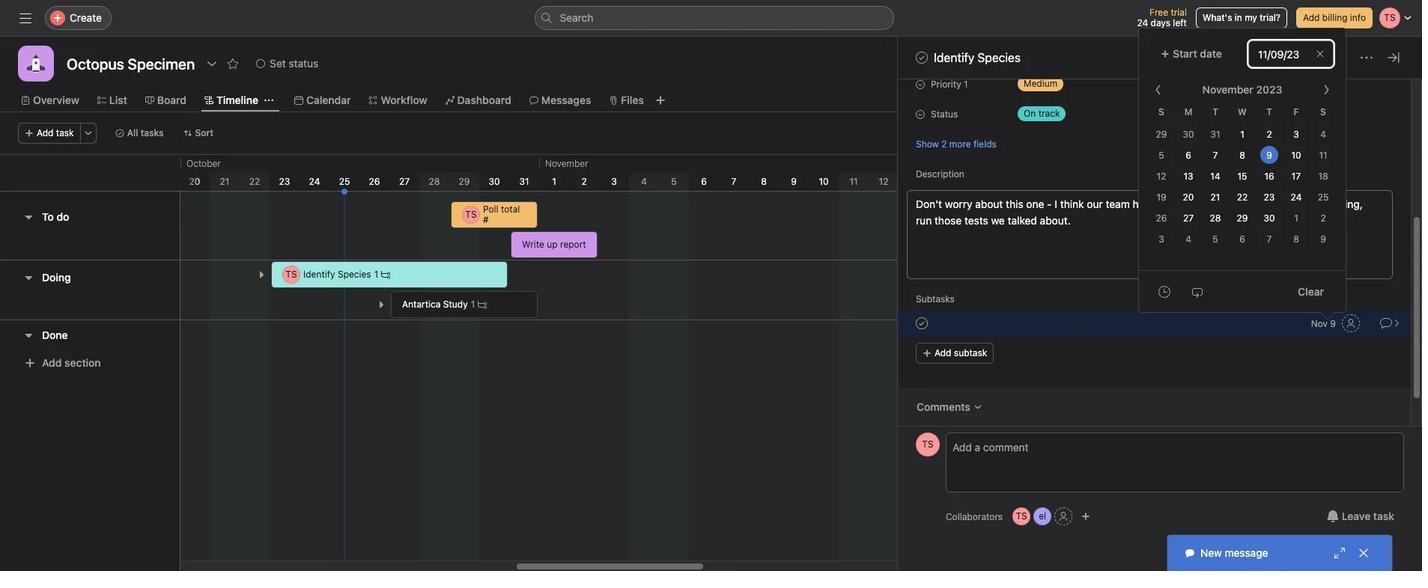 Task type: vqa. For each thing, say whether or not it's contained in the screenshot.
Giraffe Testing in the 'main content'
no



Task type: describe. For each thing, give the bounding box(es) containing it.
add billing info
[[1303, 12, 1366, 23]]

completed image inside main content
[[913, 315, 931, 333]]

0 vertical spatial ts button
[[916, 433, 940, 457]]

identify species dialog
[[898, 0, 1422, 571]]

leave task
[[1342, 510, 1395, 523]]

2 down something,
[[1321, 213, 1326, 224]]

f
[[1294, 106, 1299, 118]]

billing
[[1323, 12, 1348, 23]]

expand new message image
[[1334, 548, 1346, 560]]

16
[[1265, 171, 1274, 182]]

1 vertical spatial 30
[[489, 176, 500, 187]]

0 vertical spatial 23
[[279, 176, 290, 187]]

show
[[916, 138, 939, 149]]

nov 9 button
[[1311, 318, 1336, 329]]

dashboard link
[[445, 92, 511, 109]]

0 horizontal spatial 10
[[819, 176, 829, 187]]

rocket image
[[27, 55, 45, 73]]

on track
[[1024, 108, 1060, 119]]

total
[[501, 204, 520, 215]]

show 2 more fields button
[[916, 137, 997, 151]]

24 inside free trial 24 days left
[[1137, 17, 1148, 28]]

add tab image
[[655, 94, 667, 106]]

m
[[1185, 106, 1193, 118]]

collapse task list for the section doing image
[[22, 272, 34, 284]]

2 horizontal spatial 4
[[1321, 129, 1326, 140]]

0 horizontal spatial species
[[338, 269, 371, 280]]

nov 9
[[1311, 318, 1336, 329]]

november 1
[[545, 158, 588, 187]]

start date
[[1173, 47, 1222, 60]]

collapse task list for the section to do image
[[22, 211, 34, 223]]

2 vertical spatial 30
[[1264, 213, 1275, 224]]

search list box
[[534, 6, 894, 30]]

collapse task list for the section done image
[[22, 329, 34, 341]]

0 vertical spatial 5
[[1159, 150, 1164, 161]]

2 horizontal spatial 29
[[1237, 213, 1248, 224]]

sort
[[195, 127, 214, 139]]

something,
[[1309, 198, 1363, 210]]

expand sidebar image
[[19, 12, 31, 24]]

this
[[1006, 198, 1024, 210]]

0 horizontal spatial 22
[[249, 176, 260, 187]]

0 horizontal spatial 20
[[189, 176, 200, 187]]

1 vertical spatial 7
[[731, 176, 737, 187]]

0 horizontal spatial 11
[[850, 176, 858, 187]]

board
[[157, 94, 187, 106]]

overview
[[33, 94, 79, 106]]

messages link
[[529, 92, 591, 109]]

november for 2023
[[1203, 83, 1254, 96]]

about.
[[1040, 214, 1071, 227]]

add time image
[[1159, 286, 1171, 298]]

show subtasks for task identify species image
[[257, 270, 266, 279]]

el
[[1039, 511, 1046, 522]]

workflow
[[381, 94, 427, 106]]

we
[[991, 214, 1005, 227]]

new message
[[1201, 547, 1268, 560]]

subtasks
[[916, 294, 955, 305]]

talked
[[1008, 214, 1037, 227]]

1 vertical spatial 4
[[641, 176, 647, 187]]

0 horizontal spatial 21
[[220, 176, 229, 187]]

think
[[1060, 198, 1084, 210]]

free trial 24 days left
[[1137, 7, 1187, 28]]

more
[[950, 138, 971, 149]]

2 up "16"
[[1267, 129, 1272, 140]]

more actions image
[[84, 129, 93, 138]]

0 vertical spatial 10
[[1292, 150, 1301, 161]]

2023
[[1256, 83, 1283, 96]]

0 horizontal spatial 3
[[611, 176, 617, 187]]

show options image
[[206, 58, 218, 70]]

species inside identify species dialog
[[978, 51, 1021, 64]]

calendar link
[[294, 92, 351, 109]]

0 vertical spatial 3
[[1294, 129, 1299, 140]]

add for add task
[[37, 127, 54, 139]]

18
[[1319, 171, 1328, 182]]

1 horizontal spatial 6
[[1186, 150, 1192, 161]]

overview link
[[21, 92, 79, 109]]

0 horizontal spatial identify species
[[303, 269, 371, 280]]

files link
[[609, 92, 644, 109]]

identify species inside dialog
[[934, 51, 1021, 64]]

set to repeat image
[[1192, 286, 1204, 298]]

up
[[547, 239, 558, 250]]

ts left #
[[465, 209, 477, 220]]

info
[[1350, 12, 1366, 23]]

1 vertical spatial 31
[[519, 176, 529, 187]]

but
[[1207, 198, 1223, 210]]

left
[[1173, 17, 1187, 28]]

1 horizontal spatial 8
[[1240, 150, 1245, 161]]

2 horizontal spatial 7
[[1267, 234, 1272, 245]]

clear due date image
[[1316, 49, 1325, 58]]

1 vertical spatial 20
[[1183, 192, 1194, 203]]

1 vertical spatial 8
[[761, 176, 767, 187]]

2 vertical spatial 4
[[1186, 234, 1192, 245]]

1 vertical spatial identify
[[303, 269, 335, 280]]

2 s from the left
[[1321, 106, 1326, 118]]

task for leave task
[[1374, 510, 1395, 523]]

dashboard
[[457, 94, 511, 106]]

all tasks button
[[108, 123, 170, 144]]

sort button
[[176, 123, 220, 144]]

done
[[42, 328, 68, 341]]

list link
[[97, 92, 127, 109]]

9 inside main content
[[1330, 318, 1336, 329]]

1 horizontal spatial 21
[[1211, 192, 1220, 203]]

on
[[1024, 108, 1036, 119]]

1 down 17
[[1294, 213, 1299, 224]]

trial
[[1171, 7, 1187, 18]]

#
[[483, 214, 489, 225]]

fields
[[974, 138, 997, 149]]

files
[[621, 94, 644, 106]]

one
[[1026, 198, 1044, 210]]

board link
[[145, 92, 187, 109]]

1 t from the left
[[1213, 106, 1219, 118]]

trial?
[[1260, 12, 1281, 23]]

create button
[[45, 6, 112, 30]]

clear
[[1298, 285, 1324, 298]]

description
[[916, 169, 965, 180]]

1 up show subtasks for task antartica study icon
[[374, 269, 378, 280]]

set status button
[[250, 53, 325, 74]]

1 horizontal spatial 26
[[1156, 213, 1167, 224]]

full screen image
[[1334, 52, 1346, 64]]

1 s from the left
[[1159, 106, 1165, 118]]

ts right show subtasks for task identify species image
[[286, 269, 297, 280]]

messages
[[541, 94, 591, 106]]

done button
[[42, 322, 68, 349]]

antartica study
[[402, 299, 468, 310]]

-
[[1047, 198, 1052, 210]]

start
[[1173, 47, 1197, 60]]

add section
[[42, 357, 101, 369]]

section
[[64, 357, 101, 369]]

identify inside dialog
[[934, 51, 975, 64]]

list
[[109, 94, 127, 106]]

add subtask image
[[1280, 52, 1292, 64]]

workflow link
[[369, 92, 427, 109]]

november 2023 button
[[1193, 76, 1307, 103]]

1 vertical spatial ts button
[[1013, 508, 1031, 526]]

my
[[1245, 12, 1257, 23]]

w
[[1238, 106, 1247, 118]]

main content inside identify species dialog
[[898, 0, 1411, 473]]

on track button
[[1012, 103, 1102, 124]]

study
[[443, 299, 468, 310]]

add to starred image
[[227, 58, 239, 70]]

1 completed checkbox from the top
[[913, 49, 931, 67]]

2 vertical spatial 24
[[1291, 192, 1302, 203]]

ts left el
[[1016, 511, 1027, 522]]

add billing info button
[[1296, 7, 1373, 28]]

worry
[[945, 198, 973, 210]]

calendar
[[306, 94, 351, 106]]

team
[[1106, 198, 1130, 210]]

all tasks
[[127, 127, 164, 139]]

1 horizontal spatial 7
[[1213, 150, 1218, 161]]

1 vertical spatial 5
[[671, 176, 677, 187]]

add for add billing info
[[1303, 12, 1320, 23]]

do inside button
[[57, 210, 69, 223]]

add or remove collaborators image
[[1082, 512, 1091, 521]]

those
[[935, 214, 962, 227]]

october
[[187, 158, 221, 169]]

Due date text field
[[1249, 40, 1334, 67]]

days
[[1151, 17, 1171, 28]]

clear button
[[1288, 278, 1334, 305]]



Task type: locate. For each thing, give the bounding box(es) containing it.
do right "to"
[[57, 210, 69, 223]]

tests
[[965, 214, 988, 227]]

0 horizontal spatial 25
[[339, 176, 350, 187]]

1 inside identify species dialog
[[964, 79, 968, 90]]

leftcount image up show subtasks for task antartica study icon
[[381, 270, 390, 279]]

leftcount image right study
[[478, 300, 487, 309]]

1 up write up report
[[552, 176, 556, 187]]

add down "overview" link
[[37, 127, 54, 139]]

2 left more
[[942, 138, 947, 149]]

1 vertical spatial 29
[[459, 176, 470, 187]]

0 horizontal spatial 8
[[761, 176, 767, 187]]

november for 1
[[545, 158, 588, 169]]

what's in my trial? button
[[1196, 7, 1287, 28]]

medium
[[1024, 78, 1058, 89]]

0 horizontal spatial 24
[[309, 176, 320, 187]]

1 vertical spatial 11
[[850, 176, 858, 187]]

0 horizontal spatial 6
[[701, 176, 707, 187]]

tab actions image
[[264, 96, 273, 105]]

poll
[[483, 204, 499, 215]]

1
[[964, 79, 968, 90], [1240, 129, 1245, 140], [552, 176, 556, 187], [1294, 213, 1299, 224], [374, 269, 378, 280], [471, 299, 475, 310]]

search
[[560, 11, 594, 24]]

november down messages "link"
[[545, 158, 588, 169]]

don't worry about this one - i think our team has it handled! but if you want to do something, run those tests we talked about.
[[916, 198, 1366, 227]]

1 horizontal spatial 4
[[1186, 234, 1192, 245]]

ts
[[465, 209, 477, 220], [286, 269, 297, 280], [922, 439, 934, 450], [1016, 511, 1027, 522]]

10
[[1292, 150, 1301, 161], [819, 176, 829, 187]]

0 horizontal spatial november
[[545, 158, 588, 169]]

next month image
[[1320, 84, 1332, 96]]

28
[[429, 176, 440, 187], [1210, 213, 1221, 224]]

2 horizontal spatial 3
[[1294, 129, 1299, 140]]

completed checkbox down subtasks
[[913, 315, 931, 333]]

1 horizontal spatial 24
[[1137, 17, 1148, 28]]

show subtasks for task antartica study image
[[377, 300, 386, 309]]

0 horizontal spatial leftcount image
[[381, 270, 390, 279]]

timeline
[[216, 94, 258, 106]]

ts button down comments
[[916, 433, 940, 457]]

copy task link image
[[1307, 52, 1319, 64]]

ts button
[[916, 433, 940, 457], [1013, 508, 1031, 526]]

5
[[1159, 150, 1164, 161], [671, 176, 677, 187], [1213, 234, 1218, 245]]

23
[[279, 176, 290, 187], [1264, 192, 1275, 203]]

9
[[1267, 150, 1272, 161], [791, 176, 797, 187], [1321, 234, 1326, 245], [1330, 318, 1336, 329]]

3 right november 1
[[611, 176, 617, 187]]

1 horizontal spatial 12
[[1157, 171, 1166, 182]]

0 vertical spatial 22
[[249, 176, 260, 187]]

0 vertical spatial species
[[978, 51, 1021, 64]]

0 horizontal spatial do
[[57, 210, 69, 223]]

20 down 13
[[1183, 192, 1194, 203]]

1 right study
[[471, 299, 475, 310]]

0 vertical spatial 28
[[429, 176, 440, 187]]

2
[[1267, 129, 1272, 140], [942, 138, 947, 149], [582, 176, 587, 187], [1321, 213, 1326, 224]]

add inside main content
[[935, 348, 952, 359]]

it
[[1153, 198, 1159, 210]]

november inside dropdown button
[[1203, 83, 1254, 96]]

17
[[1292, 171, 1301, 182]]

21
[[220, 176, 229, 187], [1211, 192, 1220, 203]]

2 horizontal spatial 24
[[1291, 192, 1302, 203]]

0 vertical spatial completed image
[[913, 49, 931, 67]]

close image
[[1358, 548, 1370, 560]]

ts button left el
[[1013, 508, 1031, 526]]

0 horizontal spatial 5
[[671, 176, 677, 187]]

0 vertical spatial 30
[[1183, 129, 1194, 140]]

1 vertical spatial species
[[338, 269, 371, 280]]

task left "more actions" image
[[56, 127, 74, 139]]

1 vertical spatial 23
[[1264, 192, 1275, 203]]

0 vertical spatial 27
[[399, 176, 410, 187]]

1 vertical spatial 25
[[1318, 192, 1329, 203]]

1 vertical spatial 22
[[1237, 192, 1248, 203]]

what's in my trial?
[[1203, 12, 1281, 23]]

main content containing don't worry about this one - i think our team has it handled! but if you want to do something, run those tests we talked about.
[[898, 0, 1411, 473]]

22
[[249, 176, 260, 187], [1237, 192, 1248, 203]]

1 vertical spatial 27
[[1183, 213, 1194, 224]]

leftcount image for identify species
[[381, 270, 390, 279]]

s down previous month icon
[[1159, 106, 1165, 118]]

0 vertical spatial identify
[[934, 51, 975, 64]]

0 horizontal spatial 12
[[879, 176, 889, 187]]

write up report
[[522, 239, 586, 250]]

2 horizontal spatial 30
[[1264, 213, 1275, 224]]

0 vertical spatial 29
[[1156, 129, 1167, 140]]

0 horizontal spatial ts button
[[916, 433, 940, 457]]

to
[[42, 210, 54, 223]]

add subtask
[[935, 348, 987, 359]]

3 down don't worry about this one - i think our team has it handled! but if you want to do something, run those tests we talked about.
[[1159, 234, 1165, 245]]

0 horizontal spatial 26
[[369, 176, 380, 187]]

2 up report
[[582, 176, 587, 187]]

2 completed checkbox from the top
[[913, 315, 931, 333]]

1 horizontal spatial 20
[[1183, 192, 1194, 203]]

19
[[1157, 192, 1167, 203]]

leftcount image for antartica study
[[478, 300, 487, 309]]

2 t from the left
[[1267, 106, 1272, 118]]

you
[[1235, 198, 1252, 210]]

2 vertical spatial 8
[[1294, 234, 1299, 245]]

i
[[1055, 198, 1058, 210]]

completed image
[[913, 49, 931, 67], [913, 315, 931, 333]]

1 horizontal spatial leftcount image
[[478, 300, 487, 309]]

12 left 'description'
[[879, 176, 889, 187]]

1 vertical spatial 6
[[701, 176, 707, 187]]

1 down w
[[1240, 129, 1245, 140]]

1 horizontal spatial s
[[1321, 106, 1326, 118]]

identify up priority 1
[[934, 51, 975, 64]]

2 vertical spatial 3
[[1159, 234, 1165, 245]]

completed checkbox up priority
[[913, 49, 931, 67]]

add left subtask
[[935, 348, 952, 359]]

add inside button
[[37, 127, 54, 139]]

comments button
[[907, 394, 992, 421]]

completed image up priority
[[913, 49, 931, 67]]

0 vertical spatial 20
[[189, 176, 200, 187]]

completed checkbox inside main content
[[913, 315, 931, 333]]

1 horizontal spatial 27
[[1183, 213, 1194, 224]]

1 horizontal spatial 30
[[1183, 129, 1194, 140]]

1 horizontal spatial november
[[1203, 83, 1254, 96]]

30 down want
[[1264, 213, 1275, 224]]

add for add section
[[42, 357, 62, 369]]

0 vertical spatial 7
[[1213, 150, 1218, 161]]

write
[[522, 239, 544, 250]]

0 horizontal spatial task
[[56, 127, 74, 139]]

8
[[1240, 150, 1245, 161], [761, 176, 767, 187], [1294, 234, 1299, 245]]

1 inside november 1
[[552, 176, 556, 187]]

antartica
[[402, 299, 441, 310]]

start date button
[[1151, 40, 1237, 67]]

0 horizontal spatial 4
[[641, 176, 647, 187]]

1 completed image from the top
[[913, 49, 931, 67]]

2 inside show 2 more fields button
[[942, 138, 947, 149]]

2 vertical spatial 5
[[1213, 234, 1218, 245]]

collaborators
[[946, 511, 1003, 522]]

2 completed image from the top
[[913, 315, 931, 333]]

0 horizontal spatial t
[[1213, 106, 1219, 118]]

2 vertical spatial 7
[[1267, 234, 1272, 245]]

report
[[560, 239, 586, 250]]

1 right priority
[[964, 79, 968, 90]]

0 vertical spatial 6
[[1186, 150, 1192, 161]]

show 2 more fields
[[916, 138, 997, 149]]

2 horizontal spatial 8
[[1294, 234, 1299, 245]]

all
[[127, 127, 138, 139]]

30 down m
[[1183, 129, 1194, 140]]

free
[[1150, 7, 1168, 18]]

0 horizontal spatial 30
[[489, 176, 500, 187]]

1 vertical spatial 3
[[611, 176, 617, 187]]

1 horizontal spatial 11
[[1319, 150, 1328, 161]]

30 up poll
[[489, 176, 500, 187]]

15
[[1238, 171, 1247, 182]]

about
[[975, 198, 1003, 210]]

t left w
[[1213, 106, 1219, 118]]

0 vertical spatial 4
[[1321, 129, 1326, 140]]

1 vertical spatial 24
[[309, 176, 320, 187]]

1 horizontal spatial 28
[[1210, 213, 1221, 224]]

do right to
[[1294, 198, 1306, 210]]

add down done button
[[42, 357, 62, 369]]

identify right show subtasks for task identify species image
[[303, 269, 335, 280]]

add inside button
[[42, 357, 62, 369]]

our
[[1087, 198, 1103, 210]]

task for add task
[[56, 127, 74, 139]]

create
[[70, 11, 102, 24]]

add task
[[37, 127, 74, 139]]

subtask
[[954, 348, 987, 359]]

leave
[[1342, 510, 1371, 523]]

0 vertical spatial 26
[[369, 176, 380, 187]]

1 horizontal spatial 23
[[1264, 192, 1275, 203]]

main content
[[898, 0, 1411, 473]]

1 horizontal spatial 5
[[1159, 150, 1164, 161]]

if
[[1226, 198, 1232, 210]]

0 vertical spatial leftcount image
[[381, 270, 390, 279]]

0 vertical spatial identify species
[[934, 51, 1021, 64]]

s down next month icon
[[1321, 106, 1326, 118]]

14
[[1211, 171, 1221, 182]]

add for add subtask
[[935, 348, 952, 359]]

ts down comments
[[922, 439, 934, 450]]

add section button
[[18, 350, 107, 377]]

task right the leave
[[1374, 510, 1395, 523]]

1 horizontal spatial 3
[[1159, 234, 1165, 245]]

do
[[1294, 198, 1306, 210], [57, 210, 69, 223]]

12 up "19"
[[1157, 171, 1166, 182]]

leftcount image
[[381, 270, 390, 279], [478, 300, 487, 309]]

do inside don't worry about this one - i think our team has it handled! but if you want to do something, run those tests we talked about.
[[1294, 198, 1306, 210]]

21 down october
[[220, 176, 229, 187]]

0 vertical spatial completed checkbox
[[913, 49, 931, 67]]

0 horizontal spatial 28
[[429, 176, 440, 187]]

in
[[1235, 12, 1242, 23]]

1 horizontal spatial identify
[[934, 51, 975, 64]]

add left billing
[[1303, 12, 1320, 23]]

30
[[1183, 129, 1194, 140], [489, 176, 500, 187], [1264, 213, 1275, 224]]

completed image down subtasks
[[913, 315, 931, 333]]

3 down "f"
[[1294, 129, 1299, 140]]

date
[[1200, 47, 1222, 60]]

21 left if
[[1211, 192, 1220, 203]]

close details image
[[1388, 52, 1400, 64]]

31 up 14
[[1211, 129, 1221, 140]]

Completed checkbox
[[913, 49, 931, 67], [913, 315, 931, 333]]

has
[[1133, 198, 1150, 210]]

identify
[[934, 51, 975, 64], [303, 269, 335, 280]]

2 horizontal spatial 5
[[1213, 234, 1218, 245]]

november 2023
[[1203, 83, 1283, 96]]

priority
[[931, 79, 961, 90]]

1 vertical spatial 21
[[1211, 192, 1220, 203]]

poll total #
[[483, 204, 520, 225]]

to
[[1281, 198, 1291, 210]]

previous month image
[[1153, 84, 1165, 96]]

26
[[369, 176, 380, 187], [1156, 213, 1167, 224]]

don't
[[916, 198, 942, 210]]

more actions for this task image
[[1361, 52, 1373, 64]]

november up w
[[1203, 83, 1254, 96]]

20
[[189, 176, 200, 187], [1183, 192, 1194, 203]]

0 vertical spatial november
[[1203, 83, 1254, 96]]

1 horizontal spatial 31
[[1211, 129, 1221, 140]]

0 vertical spatial 25
[[339, 176, 350, 187]]

1 horizontal spatial t
[[1267, 106, 1272, 118]]

0 horizontal spatial 29
[[459, 176, 470, 187]]

0 vertical spatial 8
[[1240, 150, 1245, 161]]

task inside identify species dialog
[[1374, 510, 1395, 523]]

20 down october
[[189, 176, 200, 187]]

2 horizontal spatial 6
[[1240, 234, 1245, 245]]

0 vertical spatial 31
[[1211, 129, 1221, 140]]

nov
[[1311, 318, 1328, 329]]

1 vertical spatial 28
[[1210, 213, 1221, 224]]

1 vertical spatial leftcount image
[[478, 300, 487, 309]]

t down 2023
[[1267, 106, 1272, 118]]

4
[[1321, 129, 1326, 140], [641, 176, 647, 187], [1186, 234, 1192, 245]]

3
[[1294, 129, 1299, 140], [611, 176, 617, 187], [1159, 234, 1165, 245]]

s
[[1159, 106, 1165, 118], [1321, 106, 1326, 118]]

None text field
[[63, 50, 199, 77]]

1 horizontal spatial 25
[[1318, 192, 1329, 203]]

leave task button
[[1317, 503, 1404, 530]]

status
[[289, 57, 319, 70]]

0 vertical spatial 11
[[1319, 150, 1328, 161]]

31 up the total
[[519, 176, 529, 187]]

1 horizontal spatial species
[[978, 51, 1021, 64]]



